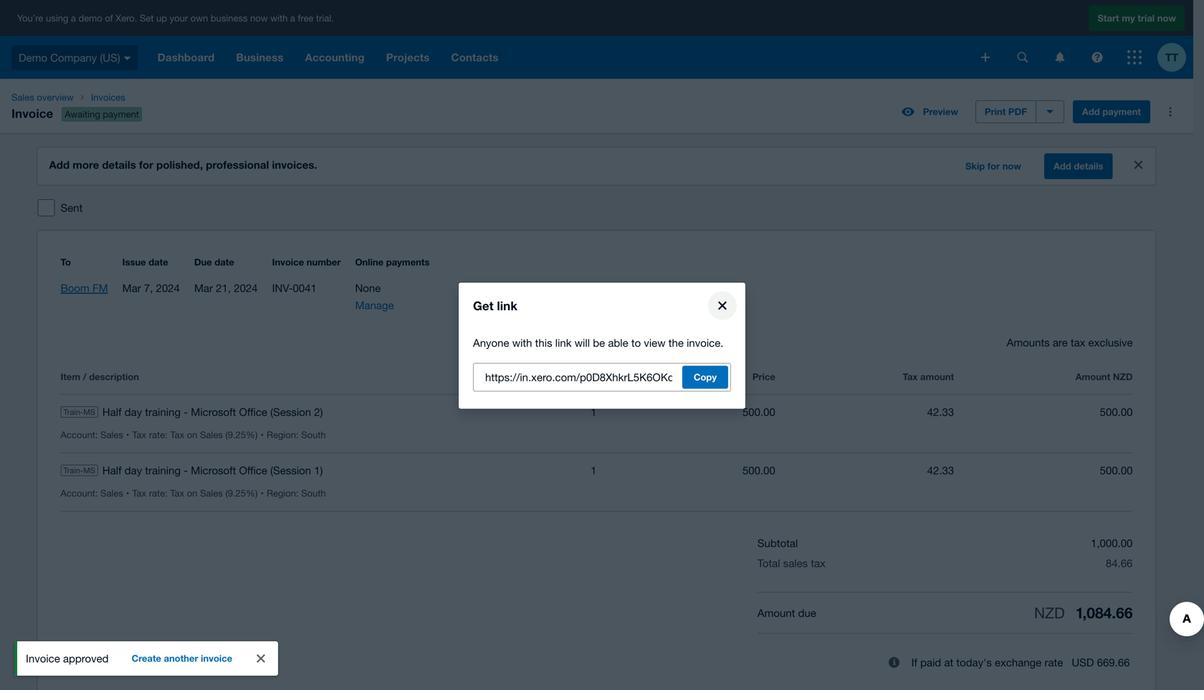 Task type: locate. For each thing, give the bounding box(es) containing it.
1 vertical spatial close button
[[708, 291, 737, 320]]

nzd inside row
[[1113, 371, 1133, 382]]

2 2024 from the left
[[234, 282, 258, 294]]

1 vertical spatial close image
[[257, 655, 265, 663]]

svg image right (us)
[[124, 56, 131, 60]]

tax right are
[[1071, 336, 1086, 349]]

amount
[[1076, 371, 1111, 382], [758, 607, 795, 619]]

1 vertical spatial 42.33
[[927, 464, 954, 477]]

1 vertical spatial region
[[267, 488, 296, 499]]

0 vertical spatial tax
[[1071, 336, 1086, 349]]

2 horizontal spatial close button
[[1127, 153, 1150, 176]]

payment down invoices link
[[103, 109, 139, 120]]

0 horizontal spatial svg image
[[124, 56, 131, 60]]

1 day from the top
[[125, 406, 142, 418]]

trial
[[1138, 12, 1155, 23]]

0 horizontal spatial nzd
[[1034, 604, 1065, 622]]

1 horizontal spatial close image
[[1134, 161, 1143, 169]]

cell
[[61, 429, 132, 441], [132, 429, 267, 441], [267, 429, 332, 441], [61, 488, 132, 499], [132, 488, 267, 499], [267, 488, 332, 499]]

invoice up inv-
[[272, 257, 304, 268]]

1 tax rate : tax on sales (9.25%) from the top
[[132, 429, 258, 441]]

2 row from the top
[[61, 395, 1133, 453]]

amount down exclusive
[[1076, 371, 1111, 382]]

manage
[[355, 299, 394, 311]]

train- inside train-ms half day training - microsoft office (session 2)
[[63, 408, 83, 417]]

on down train-ms half day training - microsoft office (session 1)
[[187, 488, 197, 499]]

tax for are
[[1071, 336, 1086, 349]]

1 horizontal spatial date
[[215, 257, 234, 268]]

region down half day training - microsoft office (session 2) cell
[[267, 429, 296, 441]]

training for half day training - microsoft office (session 1)
[[145, 464, 181, 477]]

2 1 from the top
[[591, 464, 597, 477]]

tax amount
[[903, 371, 954, 382]]

2 1 cell from the top
[[418, 462, 597, 479]]

0 vertical spatial train-
[[63, 408, 83, 417]]

tax
[[1071, 336, 1086, 349], [811, 557, 826, 570]]

payment up "add details"
[[1103, 106, 1141, 117]]

0 vertical spatial south
[[301, 429, 326, 441]]

1 horizontal spatial details
[[1074, 161, 1104, 172]]

now right business
[[250, 12, 268, 23]]

1 horizontal spatial add
[[1054, 161, 1072, 172]]

rate left usd
[[1045, 656, 1063, 669]]

2 training from the top
[[145, 464, 181, 477]]

account
[[61, 429, 95, 441], [61, 488, 95, 499]]

mar left 21,
[[194, 282, 213, 294]]

amounts are tax exclusive
[[1007, 336, 1133, 349]]

2 account : sales from the top
[[61, 488, 123, 499]]

microsoft
[[191, 406, 236, 418], [191, 464, 236, 477]]

office
[[239, 406, 267, 418], [239, 464, 267, 477]]

add details
[[1054, 161, 1104, 172]]

0 vertical spatial on
[[187, 429, 197, 441]]

tax rate : tax on sales (9.25%) down train-ms half day training - microsoft office (session 2) on the left bottom of page
[[132, 429, 258, 441]]

overview
[[37, 92, 74, 103]]

office down item / description column header
[[239, 406, 267, 418]]

tax rate : tax on sales (9.25%)
[[132, 429, 258, 441], [132, 488, 258, 499]]

you're
[[17, 12, 43, 23]]

1 vertical spatial 1 cell
[[418, 462, 597, 479]]

1 vertical spatial 42.33 cell
[[776, 462, 954, 479]]

close image for invoice approved
[[257, 655, 265, 663]]

1)
[[314, 464, 323, 477]]

payment inside button
[[1103, 106, 1141, 117]]

2 ms from the top
[[83, 466, 95, 475]]

add up "add details"
[[1082, 106, 1100, 117]]

rate
[[149, 429, 165, 441], [149, 488, 165, 499], [1045, 656, 1063, 669]]

1 42.33 from the top
[[927, 406, 954, 418]]

train- inside train-ms half day training - microsoft office (session 1)
[[63, 466, 83, 475]]

0 horizontal spatial 2024
[[156, 282, 180, 294]]

1 vertical spatial office
[[239, 464, 267, 477]]

2024 right 21,
[[234, 282, 258, 294]]

ms for half day training - microsoft office (session 2)
[[83, 408, 95, 417]]

row for half day training - microsoft office (session 1)
[[61, 395, 1133, 453]]

mar 7, 2024
[[122, 282, 180, 294]]

3 row from the top
[[61, 453, 1133, 512]]

1 office from the top
[[239, 406, 267, 418]]

1 row from the top
[[61, 368, 1133, 394]]

mar left the 7,
[[122, 282, 141, 294]]

0 vertical spatial region
[[267, 429, 296, 441]]

now
[[250, 12, 268, 23], [1158, 12, 1176, 23], [1003, 161, 1022, 172]]

2 - from the top
[[184, 464, 188, 477]]

2 date from the left
[[215, 257, 234, 268]]

2 horizontal spatial add
[[1082, 106, 1100, 117]]

1 horizontal spatial with
[[512, 337, 532, 349]]

42.33 cell for half day training - microsoft office (session 1)
[[776, 462, 954, 479]]

0 vertical spatial amount
[[1076, 371, 1111, 382]]

attach
[[70, 657, 99, 668]]

close image down the add payment button
[[1134, 161, 1143, 169]]

1 horizontal spatial now
[[1003, 161, 1022, 172]]

polished,
[[156, 158, 203, 171]]

1 vertical spatial (session
[[270, 464, 311, 477]]

0 vertical spatial ms
[[83, 408, 95, 417]]

(9.25%) down half day training - microsoft office (session 2) cell
[[225, 429, 258, 441]]

half
[[102, 406, 122, 418], [102, 464, 122, 477]]

2024 right the 7,
[[156, 282, 180, 294]]

with left free on the left top of the page
[[270, 12, 288, 23]]

0 horizontal spatial link
[[497, 299, 518, 313]]

your
[[170, 12, 188, 23]]

mar 21, 2024
[[194, 282, 258, 294]]

0 horizontal spatial a
[[71, 12, 76, 23]]

- up train-ms half day training - microsoft office (session 1)
[[184, 406, 188, 418]]

1 train- from the top
[[63, 408, 83, 417]]

on for half day training - microsoft office (session 1)
[[187, 488, 197, 499]]

tax right sales
[[811, 557, 826, 570]]

0 vertical spatial day
[[125, 406, 142, 418]]

0 horizontal spatial close button
[[247, 644, 275, 673]]

able
[[608, 337, 628, 349]]

1 vertical spatial amount
[[758, 607, 795, 619]]

1 vertical spatial on
[[187, 488, 197, 499]]

south down 1)
[[301, 488, 326, 499]]

0 vertical spatial (9.25%)
[[225, 429, 258, 441]]

anyone
[[473, 337, 509, 349]]

2 vertical spatial close button
[[247, 644, 275, 673]]

1 vertical spatial tax rate : tax on sales (9.25%)
[[132, 488, 258, 499]]

skip for now
[[966, 161, 1022, 172]]

date
[[149, 257, 168, 268], [215, 257, 234, 268]]

0 vertical spatial link
[[497, 299, 518, 313]]

1 horizontal spatial for
[[988, 161, 1000, 172]]

at
[[944, 656, 954, 669]]

(9.25%) for 1)
[[225, 488, 258, 499]]

0 horizontal spatial tax
[[811, 557, 826, 570]]

0 vertical spatial -
[[184, 406, 188, 418]]

42.33 cell
[[776, 404, 954, 421], [776, 462, 954, 479]]

table containing half day training - microsoft office (session 2)
[[61, 351, 1133, 512]]

2 region : south from the top
[[267, 488, 326, 499]]

/
[[83, 371, 86, 382]]

1 vertical spatial day
[[125, 464, 142, 477]]

office for 1)
[[239, 464, 267, 477]]

1 half from the top
[[102, 406, 122, 418]]

1 horizontal spatial 2024
[[234, 282, 258, 294]]

now right the trial
[[1158, 12, 1176, 23]]

1 vertical spatial training
[[145, 464, 181, 477]]

own
[[191, 12, 208, 23]]

region for 1)
[[267, 488, 296, 499]]

0 horizontal spatial details
[[102, 158, 136, 171]]

0 horizontal spatial date
[[149, 257, 168, 268]]

close image inside invoice approved alert
[[257, 655, 265, 663]]

will
[[575, 337, 590, 349]]

account : sales for half day training - microsoft office (session 2)
[[61, 429, 123, 441]]

1 vertical spatial account : sales
[[61, 488, 123, 499]]

add for add payment
[[1082, 106, 1100, 117]]

amount left due
[[758, 607, 795, 619]]

close button up invoice.
[[708, 291, 737, 320]]

(session for 2)
[[270, 406, 311, 418]]

region for 2)
[[267, 429, 296, 441]]

2 (9.25%) from the top
[[225, 488, 258, 499]]

2 vertical spatial invoice
[[26, 652, 60, 665]]

nzd left 1,084.66 on the right bottom of the page
[[1034, 604, 1065, 622]]

(session left 2)
[[270, 406, 311, 418]]

0 vertical spatial 1 cell
[[418, 404, 597, 421]]

close button down the add payment button
[[1127, 153, 1150, 176]]

1 (9.25%) from the top
[[225, 429, 258, 441]]

tt
[[1166, 51, 1179, 64]]

42.33 for half day training - microsoft office (session 2)
[[927, 406, 954, 418]]

files
[[102, 657, 120, 668]]

row group
[[61, 394, 1133, 512]]

details
[[102, 158, 136, 171], [1074, 161, 1104, 172]]

1 vertical spatial tax
[[811, 557, 826, 570]]

region : south for 2)
[[267, 429, 326, 441]]

2 south from the top
[[301, 488, 326, 499]]

close button right invoice at the left bottom of page
[[247, 644, 275, 673]]

1 on from the top
[[187, 429, 197, 441]]

now inside button
[[1003, 161, 1022, 172]]

1 vertical spatial train-
[[63, 466, 83, 475]]

1 vertical spatial 1
[[591, 464, 597, 477]]

1 horizontal spatial tax
[[1071, 336, 1086, 349]]

free
[[298, 12, 314, 23]]

half for half day training - microsoft office (session 1)
[[102, 464, 122, 477]]

date right issue
[[149, 257, 168, 268]]

close image right invoice at the left bottom of page
[[257, 655, 265, 663]]

1 2024 from the left
[[156, 282, 180, 294]]

svg image
[[1018, 52, 1028, 63], [1056, 52, 1065, 63], [981, 53, 990, 62]]

1 vertical spatial ms
[[83, 466, 95, 475]]

0 vertical spatial account
[[61, 429, 95, 441]]

0 horizontal spatial with
[[270, 12, 288, 23]]

1 cell
[[418, 404, 597, 421], [418, 462, 597, 479]]

0 vertical spatial 42.33 cell
[[776, 404, 954, 421]]

of
[[105, 12, 113, 23]]

2 account from the top
[[61, 488, 95, 499]]

ms inside train-ms half day training - microsoft office (session 1)
[[83, 466, 95, 475]]

0 horizontal spatial close image
[[257, 655, 265, 663]]

0 vertical spatial with
[[270, 12, 288, 23]]

2024 for mar 7, 2024
[[156, 282, 180, 294]]

skip
[[966, 161, 985, 172]]

0 vertical spatial 42.33
[[927, 406, 954, 418]]

add more details for polished, professional invoices.
[[49, 158, 317, 171]]

details down the add payment button
[[1074, 161, 1104, 172]]

add
[[1082, 106, 1100, 117], [49, 158, 70, 171], [1054, 161, 1072, 172]]

500.00 cell
[[597, 404, 776, 421], [954, 404, 1133, 421], [597, 462, 776, 479], [954, 462, 1133, 479]]

preview button
[[893, 100, 967, 123]]

training down train-ms half day training - microsoft office (session 2) on the left bottom of page
[[145, 464, 181, 477]]

on
[[187, 429, 197, 441], [187, 488, 197, 499]]

669.66
[[1097, 656, 1130, 669]]

0 vertical spatial region : south
[[267, 429, 326, 441]]

0 vertical spatial 1
[[591, 406, 597, 418]]

tax amount column header
[[776, 368, 954, 386]]

2 tax rate : tax on sales (9.25%) from the top
[[132, 488, 258, 499]]

2 mar from the left
[[194, 282, 213, 294]]

1 training from the top
[[145, 406, 181, 418]]

payments
[[386, 257, 430, 268]]

date right "due"
[[215, 257, 234, 268]]

1 vertical spatial account
[[61, 488, 95, 499]]

1 vertical spatial -
[[184, 464, 188, 477]]

0 vertical spatial office
[[239, 406, 267, 418]]

None field
[[474, 364, 674, 391]]

svg image left tt
[[1128, 50, 1142, 65]]

to
[[631, 337, 641, 349]]

account : sales
[[61, 429, 123, 441], [61, 488, 123, 499]]

on down train-ms half day training - microsoft office (session 2) on the left bottom of page
[[187, 429, 197, 441]]

with left this
[[512, 337, 532, 349]]

0 horizontal spatial svg image
[[981, 53, 990, 62]]

amount for amount due
[[758, 607, 795, 619]]

link right get
[[497, 299, 518, 313]]

tt button
[[1158, 36, 1194, 79]]

nzd down exclusive
[[1113, 371, 1133, 382]]

invoice inside alert
[[26, 652, 60, 665]]

2 42.33 from the top
[[927, 464, 954, 477]]

sales overview
[[11, 92, 74, 103]]

svg image
[[1128, 50, 1142, 65], [1092, 52, 1103, 63], [124, 56, 131, 60]]

1 (session from the top
[[270, 406, 311, 418]]

half day training - microsoft office (session 2) cell
[[61, 404, 418, 421]]

1 for half day training - microsoft office (session 1)
[[591, 464, 597, 477]]

1 vertical spatial with
[[512, 337, 532, 349]]

close button for add more details for polished, professional invoices.
[[1127, 153, 1150, 176]]

invoices.
[[272, 158, 317, 171]]

online payments
[[355, 257, 430, 268]]

1 horizontal spatial amount
[[1076, 371, 1111, 382]]

2 office from the top
[[239, 464, 267, 477]]

1
[[591, 406, 597, 418], [591, 464, 597, 477]]

1 vertical spatial south
[[301, 488, 326, 499]]

region : south down 2)
[[267, 429, 326, 441]]

(session left 1)
[[270, 464, 311, 477]]

payment for awaiting payment
[[103, 109, 139, 120]]

1 vertical spatial invoice
[[272, 257, 304, 268]]

1 vertical spatial half
[[102, 464, 122, 477]]

training up train-ms half day training - microsoft office (session 1)
[[145, 406, 181, 418]]

region down the half day training - microsoft office (session 1) cell
[[267, 488, 296, 499]]

0 vertical spatial (session
[[270, 406, 311, 418]]

price
[[753, 371, 776, 382]]

for left polished,
[[139, 158, 153, 171]]

rate down train-ms half day training - microsoft office (session 1)
[[149, 488, 165, 499]]

tax rate : tax on sales (9.25%) for half day training - microsoft office (session 2)
[[132, 429, 258, 441]]

a left free on the left top of the page
[[290, 12, 295, 23]]

0 vertical spatial account : sales
[[61, 429, 123, 441]]

description
[[89, 371, 139, 382]]

(9.25%) down the half day training - microsoft office (session 1) cell
[[225, 488, 258, 499]]

- down train-ms half day training - microsoft office (session 2) on the left bottom of page
[[184, 464, 188, 477]]

-
[[184, 406, 188, 418], [184, 464, 188, 477]]

2 42.33 cell from the top
[[776, 462, 954, 479]]

add right 'skip for now'
[[1054, 161, 1072, 172]]

1 south from the top
[[301, 429, 326, 441]]

due
[[798, 607, 816, 619]]

invoice for invoice number
[[272, 257, 304, 268]]

2 day from the top
[[125, 464, 142, 477]]

1 account : sales from the top
[[61, 429, 123, 441]]

1 horizontal spatial a
[[290, 12, 295, 23]]

details right more
[[102, 158, 136, 171]]

region : south down 1)
[[267, 488, 326, 499]]

table
[[61, 351, 1133, 512]]

tax rate : tax on sales (9.25%) down train-ms half day training - microsoft office (session 1)
[[132, 488, 258, 499]]

office down half day training - microsoft office (session 2) cell
[[239, 464, 267, 477]]

1 vertical spatial link
[[555, 337, 572, 349]]

0 horizontal spatial payment
[[103, 109, 139, 120]]

tax rate : tax on sales (9.25%) for half day training - microsoft office (session 1)
[[132, 488, 258, 499]]

south for 1)
[[301, 488, 326, 499]]

microsoft down train-ms half day training - microsoft office (session 2) on the left bottom of page
[[191, 464, 236, 477]]

train-ms half day training - microsoft office (session 1)
[[63, 464, 323, 477]]

0 horizontal spatial now
[[250, 12, 268, 23]]

get
[[473, 299, 494, 313]]

2 half from the top
[[102, 464, 122, 477]]

1 vertical spatial nzd
[[1034, 604, 1065, 622]]

1 - from the top
[[184, 406, 188, 418]]

84.66
[[1106, 557, 1133, 570]]

0 horizontal spatial amount
[[758, 607, 795, 619]]

for right skip at the top right of the page
[[988, 161, 1000, 172]]

0 vertical spatial close image
[[1134, 161, 1143, 169]]

0 vertical spatial microsoft
[[191, 406, 236, 418]]

0 vertical spatial half
[[102, 406, 122, 418]]

payment
[[1103, 106, 1141, 117], [103, 109, 139, 120]]

tax inside column header
[[903, 371, 918, 382]]

ms
[[83, 408, 95, 417], [83, 466, 95, 475]]

paid
[[921, 656, 941, 669]]

rate down train-ms half day training - microsoft office (session 2) on the left bottom of page
[[149, 429, 165, 441]]

0 horizontal spatial add
[[49, 158, 70, 171]]

2 region from the top
[[267, 488, 296, 499]]

1 region from the top
[[267, 429, 296, 441]]

row containing half day training - microsoft office (session 2)
[[61, 395, 1133, 453]]

link left will
[[555, 337, 572, 349]]

1 ms from the top
[[83, 408, 95, 417]]

column header
[[954, 368, 1133, 386]]

train-
[[63, 408, 83, 417], [63, 466, 83, 475]]

pdf
[[1009, 106, 1027, 117]]

1 date from the left
[[149, 257, 168, 268]]

2 on from the top
[[187, 488, 197, 499]]

item / description column header
[[61, 368, 418, 386]]

:
[[95, 429, 98, 441], [165, 429, 168, 441], [296, 429, 299, 441], [95, 488, 98, 499], [165, 488, 168, 499], [296, 488, 299, 499]]

using
[[46, 12, 68, 23]]

half for half day training - microsoft office (session 2)
[[102, 406, 122, 418]]

1 mar from the left
[[122, 282, 141, 294]]

1 vertical spatial region : south
[[267, 488, 326, 499]]

now right skip at the top right of the page
[[1003, 161, 1022, 172]]

1 vertical spatial microsoft
[[191, 464, 236, 477]]

total sales tax
[[758, 557, 826, 570]]

invoice left attach
[[26, 652, 60, 665]]

1 horizontal spatial mar
[[194, 282, 213, 294]]

2 microsoft from the top
[[191, 464, 236, 477]]

1 region : south from the top
[[267, 429, 326, 441]]

(9.25%)
[[225, 429, 258, 441], [225, 488, 258, 499]]

payment for add payment
[[1103, 106, 1141, 117]]

training
[[145, 406, 181, 418], [145, 464, 181, 477]]

microsoft down item / description column header
[[191, 406, 236, 418]]

1 microsoft from the top
[[191, 406, 236, 418]]

2 train- from the top
[[63, 466, 83, 475]]

invoice for invoice approved
[[26, 652, 60, 665]]

0 vertical spatial rate
[[149, 429, 165, 441]]

1 vertical spatial (9.25%)
[[225, 488, 258, 499]]

close image
[[1134, 161, 1143, 169], [257, 655, 265, 663]]

row
[[61, 368, 1133, 394], [61, 395, 1133, 453], [61, 453, 1133, 512]]

invoice.
[[687, 337, 724, 349]]

south down 2)
[[301, 429, 326, 441]]

0 vertical spatial close button
[[1127, 153, 1150, 176]]

1 cell for 1)
[[418, 462, 597, 479]]

total
[[758, 557, 780, 570]]

2 (session from the top
[[270, 464, 311, 477]]

skip for now button
[[957, 155, 1030, 178]]

1 account from the top
[[61, 429, 95, 441]]

day
[[125, 406, 142, 418], [125, 464, 142, 477]]

details inside button
[[1074, 161, 1104, 172]]

(session for 1)
[[270, 464, 311, 477]]

0 vertical spatial invoice
[[11, 106, 53, 120]]

1 1 from the top
[[591, 406, 597, 418]]

1 1 cell from the top
[[418, 404, 597, 421]]

ms inside train-ms half day training - microsoft office (session 2)
[[83, 408, 95, 417]]

get link
[[473, 299, 518, 313]]

1 42.33 cell from the top
[[776, 404, 954, 421]]

0 vertical spatial tax rate : tax on sales (9.25%)
[[132, 429, 258, 441]]

manage link
[[355, 297, 430, 314]]

0 vertical spatial training
[[145, 406, 181, 418]]

invoice down "sales overview" link
[[11, 106, 53, 120]]

svg image down 'start'
[[1092, 52, 1103, 63]]

add left more
[[49, 158, 70, 171]]

1 vertical spatial rate
[[149, 488, 165, 499]]

42.33 cell for half day training - microsoft office (session 2)
[[776, 404, 954, 421]]

region : south for 1)
[[267, 488, 326, 499]]

1 horizontal spatial payment
[[1103, 106, 1141, 117]]

a right using
[[71, 12, 76, 23]]

demo
[[78, 12, 102, 23]]

region
[[267, 429, 296, 441], [267, 488, 296, 499]]

row containing item / description
[[61, 368, 1133, 394]]



Task type: vqa. For each thing, say whether or not it's contained in the screenshot.
second $0 from right
no



Task type: describe. For each thing, give the bounding box(es) containing it.
day for half day training - microsoft office (session 1)
[[125, 464, 142, 477]]

0 horizontal spatial for
[[139, 158, 153, 171]]

for inside button
[[988, 161, 1000, 172]]

microsoft for 1)
[[191, 464, 236, 477]]

today's
[[957, 656, 992, 669]]

amount due
[[758, 607, 816, 619]]

create another invoice
[[132, 653, 232, 664]]

invoice number
[[272, 257, 341, 268]]

office for 2)
[[239, 406, 267, 418]]

with inside the get link dialog
[[512, 337, 532, 349]]

date for 21,
[[215, 257, 234, 268]]

column header containing amount
[[954, 368, 1133, 386]]

demo
[[19, 51, 47, 64]]

train- for half day training - microsoft office (session 1)
[[63, 466, 83, 475]]

training for half day training - microsoft office (session 2)
[[145, 406, 181, 418]]

1 horizontal spatial close button
[[708, 291, 737, 320]]

1 a from the left
[[71, 12, 76, 23]]

get link dialog
[[459, 283, 746, 409]]

rate for half day training - microsoft office (session 2)
[[149, 429, 165, 441]]

invoice approved alert
[[14, 642, 278, 676]]

print pdf button
[[976, 100, 1037, 123]]

sales
[[783, 557, 808, 570]]

day for half day training - microsoft office (session 2)
[[125, 406, 142, 418]]

start
[[1098, 12, 1119, 23]]

42.33 for half day training - microsoft office (session 1)
[[927, 464, 954, 477]]

be
[[593, 337, 605, 349]]

- for half day training - microsoft office (session 1)
[[184, 464, 188, 477]]

attach files
[[70, 657, 120, 668]]

issue
[[122, 257, 146, 268]]

copy
[[694, 372, 717, 383]]

svg image inside demo company (us) popup button
[[124, 56, 131, 60]]

none field inside the get link dialog
[[474, 364, 674, 391]]

1,000.00
[[1091, 537, 1133, 549]]

2 horizontal spatial svg image
[[1056, 52, 1065, 63]]

inv-
[[272, 282, 293, 294]]

online
[[355, 257, 384, 268]]

the
[[669, 337, 684, 349]]

mar for mar 21, 2024
[[194, 282, 213, 294]]

demo company (us) button
[[0, 36, 147, 79]]

train-ms half day training - microsoft office (session 2)
[[63, 406, 323, 418]]

inv-0041
[[272, 282, 317, 294]]

2)
[[314, 406, 323, 418]]

awaiting payment
[[65, 109, 139, 120]]

close image for add more details for polished, professional invoices.
[[1134, 161, 1143, 169]]

close button for invoice approved
[[247, 644, 275, 673]]

fm
[[92, 282, 108, 294]]

none manage
[[355, 282, 394, 311]]

1 cell for 2)
[[418, 404, 597, 421]]

number
[[307, 257, 341, 268]]

none
[[355, 282, 381, 294]]

row for 1
[[61, 368, 1133, 394]]

2024 for mar 21, 2024
[[234, 282, 258, 294]]

account for half day training - microsoft office (session 2)
[[61, 429, 95, 441]]

2 horizontal spatial svg image
[[1128, 50, 1142, 65]]

print
[[985, 106, 1006, 117]]

professional
[[206, 158, 269, 171]]

view
[[644, 337, 666, 349]]

due date
[[194, 257, 234, 268]]

create another invoice button
[[123, 647, 241, 670]]

amount for amount nzd
[[1076, 371, 1111, 382]]

with inside tt banner
[[270, 12, 288, 23]]

item / description
[[61, 371, 139, 382]]

another
[[164, 653, 198, 664]]

on for half day training - microsoft office (session 2)
[[187, 429, 197, 441]]

half day training - microsoft office (session 1) cell
[[61, 462, 418, 479]]

business
[[211, 12, 248, 23]]

account : sales for half day training - microsoft office (session 1)
[[61, 488, 123, 499]]

quantity column header
[[418, 368, 597, 386]]

to
[[61, 257, 71, 268]]

account for half day training - microsoft office (session 1)
[[61, 488, 95, 499]]

if paid at today's exchange rate
[[912, 656, 1063, 669]]

train- for half day training - microsoft office (session 2)
[[63, 408, 83, 417]]

1 for half day training - microsoft office (session 2)
[[591, 406, 597, 418]]

close image
[[718, 301, 727, 310]]

usd 669.66
[[1072, 656, 1130, 669]]

mar for mar 7, 2024
[[122, 282, 141, 294]]

1 horizontal spatial link
[[555, 337, 572, 349]]

invoice for invoice
[[11, 106, 53, 120]]

invoice approved
[[26, 652, 109, 665]]

exclusive
[[1089, 336, 1133, 349]]

issue date
[[122, 257, 168, 268]]

you're using a demo of xero. set up your own business now with a free trial.
[[17, 12, 334, 23]]

add details button
[[1044, 153, 1113, 179]]

trial.
[[316, 12, 334, 23]]

this
[[535, 337, 552, 349]]

7,
[[144, 282, 153, 294]]

sales overview link
[[6, 90, 79, 105]]

2 vertical spatial rate
[[1045, 656, 1063, 669]]

due
[[194, 257, 212, 268]]

attach files button
[[61, 651, 142, 674]]

row group containing half day training - microsoft office (session 2)
[[61, 394, 1133, 512]]

more
[[73, 158, 99, 171]]

tt banner
[[0, 0, 1194, 79]]

invoices
[[91, 92, 125, 103]]

21,
[[216, 282, 231, 294]]

xero.
[[116, 12, 137, 23]]

tax for sales
[[811, 557, 826, 570]]

create
[[132, 653, 161, 664]]

preview
[[923, 106, 958, 117]]

- for half day training - microsoft office (session 2)
[[184, 406, 188, 418]]

add for add more details for polished, professional invoices.
[[49, 158, 70, 171]]

price column header
[[597, 368, 776, 386]]

invoice
[[201, 653, 232, 664]]

add payment button
[[1073, 100, 1151, 123]]

microsoft for 2)
[[191, 406, 236, 418]]

boom
[[61, 282, 89, 294]]

amounts
[[1007, 336, 1050, 349]]

(9.25%) for 2)
[[225, 429, 258, 441]]

my
[[1122, 12, 1135, 23]]

start my trial now
[[1098, 12, 1176, 23]]

awaiting
[[65, 109, 100, 120]]

copy button
[[682, 366, 728, 389]]

1,084.66
[[1077, 604, 1133, 622]]

1 horizontal spatial svg image
[[1092, 52, 1103, 63]]

2 horizontal spatial now
[[1158, 12, 1176, 23]]

add for add details
[[1054, 161, 1072, 172]]

item
[[61, 371, 80, 382]]

quantity
[[559, 371, 597, 382]]

set
[[140, 12, 154, 23]]

1 horizontal spatial svg image
[[1018, 52, 1028, 63]]

rate for half day training - microsoft office (session 1)
[[149, 488, 165, 499]]

demo company (us)
[[19, 51, 120, 64]]

add payment
[[1082, 106, 1141, 117]]

boom fm
[[61, 282, 108, 294]]

company
[[50, 51, 97, 64]]

2 a from the left
[[290, 12, 295, 23]]

date for 7,
[[149, 257, 168, 268]]

ms for half day training - microsoft office (session 1)
[[83, 466, 95, 475]]

south for 2)
[[301, 429, 326, 441]]

print pdf
[[985, 106, 1027, 117]]

up
[[156, 12, 167, 23]]

row containing half day training - microsoft office (session 1)
[[61, 453, 1133, 512]]



